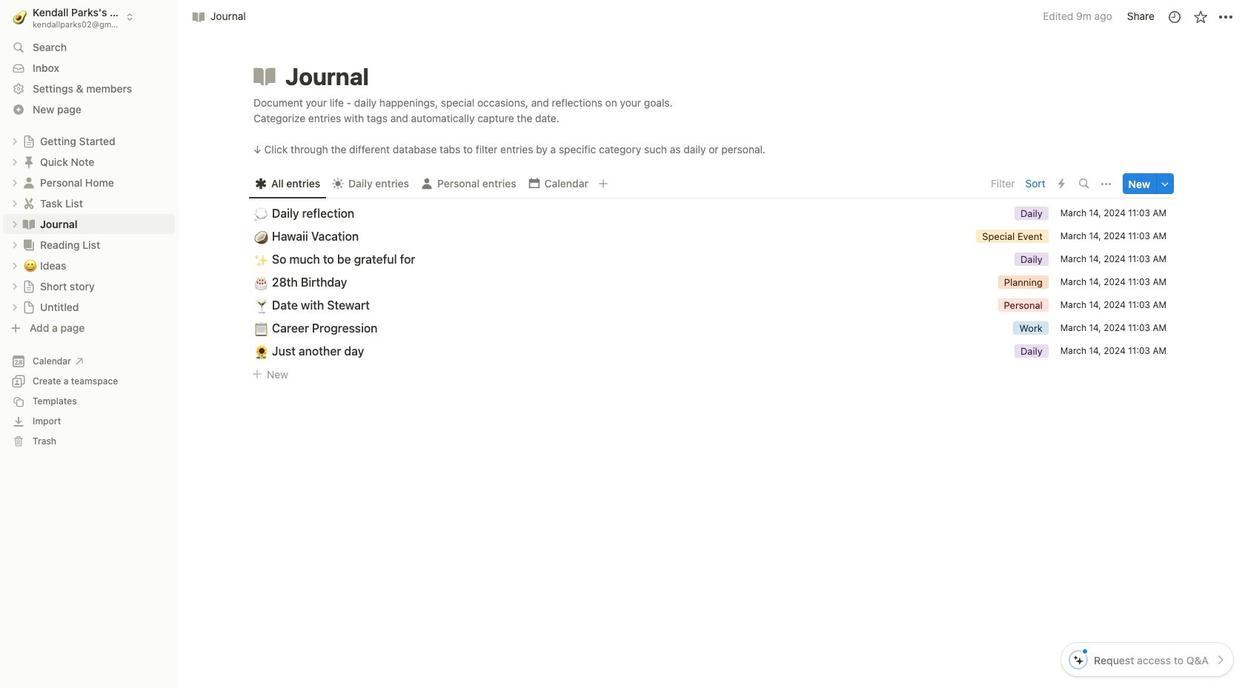 Task type: describe. For each thing, give the bounding box(es) containing it.
💭 image
[[254, 204, 269, 223]]

2 open image from the top
[[10, 158, 19, 166]]

2 open image from the top
[[10, 199, 19, 208]]

change page icon image for 5th open icon from the top of the page
[[22, 280, 36, 293]]

change page icon image for 2nd open image from the bottom of the page
[[21, 196, 36, 211]]

🥥 image
[[254, 227, 269, 246]]

6 open image from the top
[[10, 303, 19, 312]]

change page icon image for 6th open icon from the top of the page
[[22, 301, 36, 314]]

🍸 image
[[254, 296, 269, 315]]

create and view automations image
[[1059, 179, 1065, 189]]

favorite image
[[1193, 9, 1208, 24]]

🎂 image
[[254, 273, 269, 292]]

📋 image
[[254, 319, 269, 338]]

1 open image from the top
[[10, 178, 19, 187]]

2 tab from the left
[[326, 174, 415, 195]]

5 open image from the top
[[10, 282, 19, 291]]



Task type: vqa. For each thing, say whether or not it's contained in the screenshot.
first tab from the right
yes



Task type: locate. For each thing, give the bounding box(es) containing it.
0 vertical spatial open image
[[10, 178, 19, 187]]

😀 image
[[24, 257, 37, 274]]

tab list
[[249, 169, 987, 199]]

tab
[[249, 174, 326, 195], [326, 174, 415, 195], [415, 174, 522, 195], [522, 174, 595, 195]]

3 open image from the top
[[10, 220, 19, 229]]

open image
[[10, 178, 19, 187], [10, 199, 19, 208], [10, 220, 19, 229]]

4 tab from the left
[[522, 174, 595, 195]]

3 tab from the left
[[415, 174, 522, 195]]

🌻 image
[[254, 342, 269, 361]]

🥑 image
[[13, 8, 27, 26]]

change page icon image
[[251, 63, 278, 90], [22, 135, 36, 148], [21, 155, 36, 169], [21, 175, 36, 190], [21, 196, 36, 211], [21, 217, 36, 232], [21, 238, 36, 252], [22, 280, 36, 293], [22, 301, 36, 314]]

change page icon image for 2nd open icon from the top of the page
[[21, 155, 36, 169]]

updates image
[[1167, 9, 1182, 24]]

3 open image from the top
[[10, 241, 19, 249]]

4 open image from the top
[[10, 261, 19, 270]]

change page icon image for 6th open icon from the bottom
[[22, 135, 36, 148]]

change page icon image for fourth open icon from the bottom
[[21, 238, 36, 252]]

1 open image from the top
[[10, 137, 19, 146]]

change page icon image for first open image from the top of the page
[[21, 175, 36, 190]]

2 vertical spatial open image
[[10, 220, 19, 229]]

✨ image
[[254, 250, 269, 269]]

1 tab from the left
[[249, 174, 326, 195]]

1 vertical spatial open image
[[10, 199, 19, 208]]

change page icon image for 1st open image from the bottom of the page
[[21, 217, 36, 232]]

open image
[[10, 137, 19, 146], [10, 158, 19, 166], [10, 241, 19, 249], [10, 261, 19, 270], [10, 282, 19, 291], [10, 303, 19, 312]]



